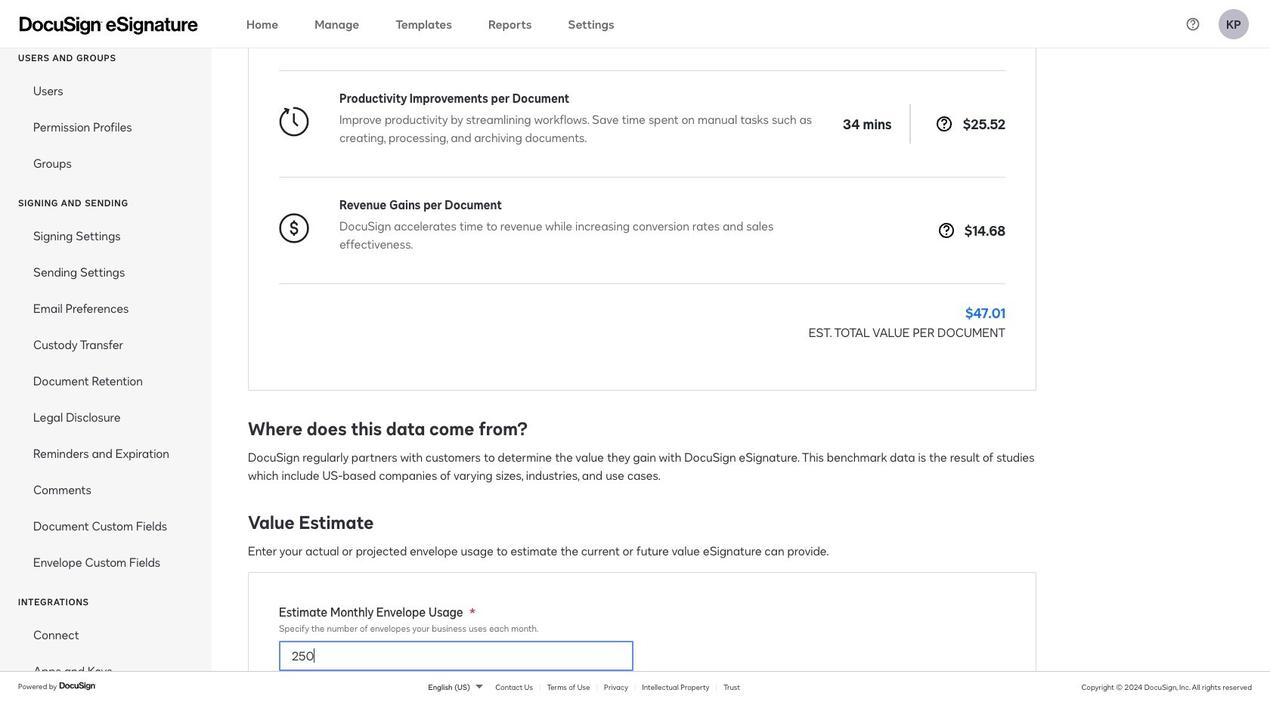 Task type: vqa. For each thing, say whether or not it's contained in the screenshot.
Docusign Agreement Cloud Ux image
no



Task type: locate. For each thing, give the bounding box(es) containing it.
signing and sending element
[[0, 218, 212, 581]]

None number field
[[280, 642, 633, 671]]

users and groups element
[[0, 73, 212, 182]]

docusign admin image
[[20, 16, 198, 34]]

revenue gains per document image
[[279, 213, 309, 244]]

productivity improvements per document image
[[279, 107, 309, 137]]



Task type: describe. For each thing, give the bounding box(es) containing it.
integrations element
[[0, 617, 212, 703]]

docusign image
[[59, 681, 97, 693]]



